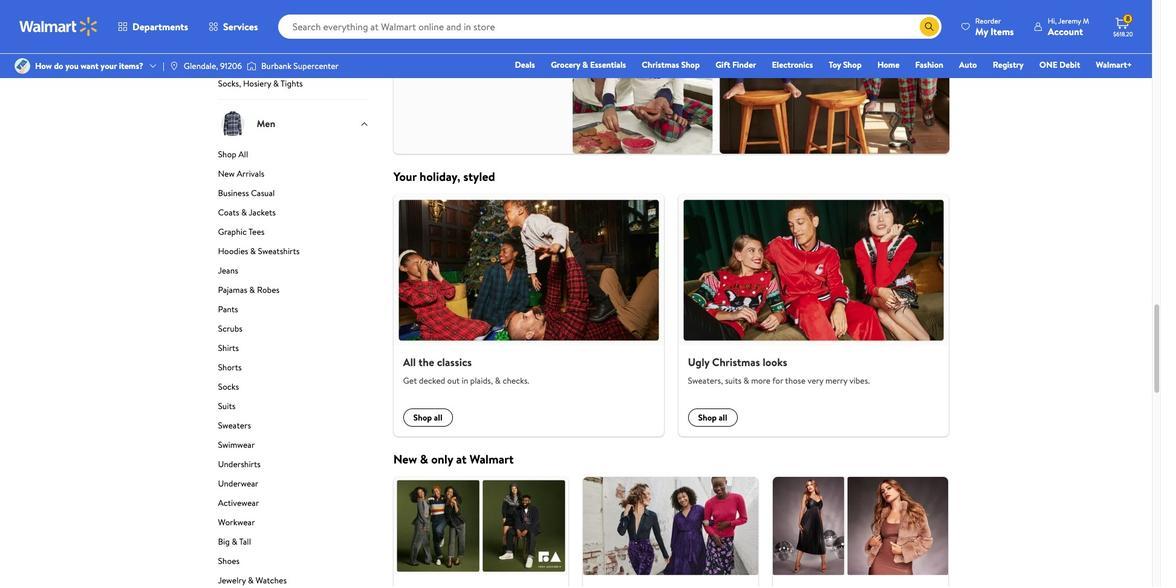 Task type: vqa. For each thing, say whether or not it's contained in the screenshot.
Christmas Shop link
yes



Task type: describe. For each thing, give the bounding box(es) containing it.
services
[[223, 20, 258, 33]]

list for new & only at walmart
[[386, 477, 956, 587]]

t-
[[244, 58, 251, 70]]

pajamas & robes link
[[218, 284, 369, 301]]

m
[[1084, 15, 1090, 26]]

2 list item from the left
[[576, 477, 766, 587]]

looks
[[763, 355, 788, 370]]

deals link
[[510, 58, 541, 71]]

pants
[[218, 303, 238, 315]]

those
[[786, 374, 806, 387]]

want
[[81, 60, 99, 72]]

shorts
[[218, 361, 242, 373]]

grocery & essentials link
[[546, 58, 632, 71]]

socks, hosiery & tights
[[218, 77, 303, 89]]

jeans
[[218, 264, 238, 276]]

christmas shop link
[[637, 58, 706, 71]]

workwear
[[218, 516, 255, 528]]

shop inside shop all link
[[218, 148, 237, 160]]

your
[[394, 168, 417, 184]]

only
[[431, 451, 454, 467]]

swimwear
[[218, 438, 255, 451]]

shirts link
[[218, 342, 369, 359]]

tees
[[249, 225, 265, 238]]

tops
[[218, 58, 235, 70]]

all inside the all the classics get decked out in plaids, & checks.
[[403, 355, 416, 370]]

vibes.
[[850, 374, 870, 387]]

glendale,
[[184, 60, 218, 72]]

christmas inside "link"
[[642, 59, 680, 71]]

suits link
[[218, 400, 369, 417]]

tights
[[281, 77, 303, 89]]

socks link
[[218, 380, 369, 397]]

& left tights
[[273, 77, 279, 89]]

account
[[1049, 25, 1084, 38]]

Search search field
[[278, 15, 942, 39]]

toy shop link
[[824, 58, 868, 71]]

coats & jackets link
[[218, 206, 369, 223]]

& for big & tall
[[232, 535, 238, 547]]

fashion
[[916, 59, 944, 71]]

underwear
[[218, 477, 259, 489]]

arrivals
[[237, 167, 265, 179]]

workwear link
[[218, 516, 369, 533]]

walmart image
[[19, 17, 98, 36]]

& for new & only at walmart
[[420, 451, 429, 467]]

new for new arrivals
[[218, 167, 235, 179]]

men
[[257, 117, 276, 130]]

toy
[[829, 59, 842, 71]]

business
[[218, 187, 249, 199]]

essentials
[[591, 59, 627, 71]]

$618.20
[[1114, 30, 1134, 38]]

pajamas & robes
[[218, 284, 280, 296]]

swimsuits link
[[218, 38, 369, 55]]

christmas inside ugly christmas looks sweaters, suits & more for those very merry vibes.
[[713, 355, 761, 370]]

all the classics list item
[[386, 194, 671, 436]]

big
[[218, 535, 230, 547]]

1 vertical spatial hoodies
[[218, 245, 248, 257]]

jackets
[[249, 206, 276, 218]]

tall
[[239, 535, 251, 547]]

how
[[35, 60, 52, 72]]

finder
[[733, 59, 757, 71]]

registry link
[[988, 58, 1030, 71]]

shop inside the toy shop link
[[844, 59, 862, 71]]

1 horizontal spatial shirts
[[251, 58, 272, 70]]

jeans link
[[218, 264, 369, 281]]

1 list item from the left
[[386, 477, 576, 587]]

& for hoodies & sweatshirts
[[250, 245, 256, 257]]

all for ugly
[[719, 411, 728, 423]]

swimsuits
[[218, 38, 254, 51]]

classics
[[437, 355, 472, 370]]

ugly christmas looks list item
[[671, 194, 956, 436]]

do
[[54, 60, 63, 72]]

socks,
[[218, 77, 241, 89]]

items
[[991, 25, 1015, 38]]

walmart+ link
[[1091, 58, 1138, 71]]

sweaters
[[218, 419, 251, 431]]

& for pajamas & robes
[[249, 284, 255, 296]]

you
[[65, 60, 79, 72]]

sweatshirts & hoodies link
[[218, 19, 369, 36]]

hoodies & sweatshirts link
[[218, 245, 369, 262]]

suits
[[726, 374, 742, 387]]

jeremy
[[1059, 15, 1082, 26]]

shop inside ugly christmas looks list item
[[699, 411, 717, 423]]

debit
[[1060, 59, 1081, 71]]

coats
[[218, 206, 239, 218]]

grocery
[[551, 59, 581, 71]]

scrubs
[[218, 322, 243, 334]]

in
[[462, 374, 469, 387]]

merry
[[826, 374, 848, 387]]

graphic
[[218, 225, 247, 238]]

grocery & essentials
[[551, 59, 627, 71]]

1 horizontal spatial hoodies
[[270, 19, 300, 31]]

electronics link
[[767, 58, 819, 71]]

burbank
[[261, 60, 292, 72]]

new for new & only at walmart
[[394, 451, 417, 467]]

sweatshirts inside sweatshirts & hoodies link
[[218, 19, 260, 31]]



Task type: locate. For each thing, give the bounding box(es) containing it.
shirts up socks, hosiery & tights
[[251, 58, 272, 70]]

fashion link
[[911, 58, 950, 71]]

Walmart Site-Wide search field
[[278, 15, 942, 39]]

 image left how
[[15, 58, 30, 74]]

& right coats
[[242, 206, 247, 218]]

new inside new arrivals link
[[218, 167, 235, 179]]

 image for how do you want your items?
[[15, 58, 30, 74]]

one debit
[[1040, 59, 1081, 71]]

shop all for ugly
[[699, 411, 728, 423]]

& left only
[[420, 451, 429, 467]]

0 horizontal spatial hoodies
[[218, 245, 248, 257]]

shop all
[[418, 19, 447, 31], [414, 411, 443, 423], [699, 411, 728, 423]]

& left the t-
[[237, 58, 242, 70]]

& right jewelry
[[248, 574, 254, 586]]

list for your holiday, styled
[[386, 194, 956, 436]]

scrubs link
[[218, 322, 369, 339]]

0 horizontal spatial all
[[239, 148, 248, 160]]

socks
[[218, 380, 239, 392]]

all inside ugly christmas looks list item
[[719, 411, 728, 423]]

coats & jackets
[[218, 206, 276, 218]]

& right services
[[262, 19, 268, 31]]

0 horizontal spatial  image
[[15, 58, 30, 74]]

all left 'the'
[[403, 355, 416, 370]]

holiday,
[[420, 168, 461, 184]]

men button
[[218, 99, 369, 148]]

& inside ugly christmas looks sweaters, suits & more for those very merry vibes.
[[744, 374, 750, 387]]

styled
[[464, 168, 496, 184]]

& for tops & t-shirts
[[237, 58, 242, 70]]

& right grocery
[[583, 59, 589, 71]]

0 vertical spatial hoodies
[[270, 19, 300, 31]]

& for jewelry & watches
[[248, 574, 254, 586]]

1 vertical spatial all
[[403, 355, 416, 370]]

|
[[163, 60, 165, 72]]

new left only
[[394, 451, 417, 467]]

home link
[[873, 58, 906, 71]]

christmas
[[642, 59, 680, 71], [713, 355, 761, 370]]

hoodies & sweatshirts
[[218, 245, 300, 257]]

watches
[[256, 574, 287, 586]]

jewelry & watches
[[218, 574, 287, 586]]

one debit link
[[1035, 58, 1087, 71]]

&
[[262, 19, 268, 31], [237, 58, 242, 70], [583, 59, 589, 71], [273, 77, 279, 89], [242, 206, 247, 218], [250, 245, 256, 257], [249, 284, 255, 296], [495, 374, 501, 387], [744, 374, 750, 387], [420, 451, 429, 467], [232, 535, 238, 547], [248, 574, 254, 586]]

registry
[[994, 59, 1024, 71]]

hoodies up swimsuits link
[[270, 19, 300, 31]]

0 vertical spatial all
[[239, 148, 248, 160]]

shop all inside ugly christmas looks list item
[[699, 411, 728, 423]]

list item
[[386, 477, 576, 587], [576, 477, 766, 587], [766, 477, 956, 587]]

checks.
[[503, 374, 530, 387]]

 image
[[15, 58, 30, 74], [169, 61, 179, 71]]

sweatshirts & hoodies
[[218, 19, 300, 31]]

new & only at walmart
[[394, 451, 514, 467]]

91206
[[220, 60, 242, 72]]

2 list from the top
[[386, 477, 956, 587]]

items?
[[119, 60, 143, 72]]

hi,
[[1049, 15, 1057, 26]]

christmas up suits
[[713, 355, 761, 370]]

underwear link
[[218, 477, 369, 494]]

1 horizontal spatial christmas
[[713, 355, 761, 370]]

 image
[[247, 60, 257, 72]]

1 vertical spatial shirts
[[218, 342, 239, 354]]

all inside list item
[[434, 411, 443, 423]]

sweatshirts inside hoodies & sweatshirts link
[[258, 245, 300, 257]]

your
[[101, 60, 117, 72]]

suits
[[218, 400, 236, 412]]

electronics
[[773, 59, 814, 71]]

shop inside shop all link
[[418, 19, 436, 31]]

pants link
[[218, 303, 369, 320]]

1 list from the top
[[386, 194, 956, 436]]

undershirts
[[218, 458, 261, 470]]

& for grocery & essentials
[[583, 59, 589, 71]]

1 horizontal spatial new
[[394, 451, 417, 467]]

socks, hosiery & tights link
[[218, 77, 369, 99]]

list
[[386, 194, 956, 436], [386, 477, 956, 587]]

shop all for all
[[414, 411, 443, 423]]

departments
[[133, 20, 188, 33]]

casual
[[251, 187, 275, 199]]

shop
[[418, 19, 436, 31], [682, 59, 700, 71], [844, 59, 862, 71], [218, 148, 237, 160], [414, 411, 432, 423], [699, 411, 717, 423]]

1 horizontal spatial all
[[403, 355, 416, 370]]

home
[[878, 59, 900, 71]]

departments button
[[108, 12, 199, 41]]

all
[[439, 19, 447, 31], [434, 411, 443, 423], [719, 411, 728, 423]]

walmart+
[[1097, 59, 1133, 71]]

shop inside the christmas shop "link"
[[682, 59, 700, 71]]

& inside 'link'
[[249, 284, 255, 296]]

new arrivals
[[218, 167, 265, 179]]

 image right the |
[[169, 61, 179, 71]]

& right plaids,
[[495, 374, 501, 387]]

one
[[1040, 59, 1058, 71]]

deals
[[515, 59, 536, 71]]

new down shop all
[[218, 167, 235, 179]]

shoes link
[[218, 555, 369, 572]]

sweaters,
[[688, 374, 724, 387]]

for
[[773, 374, 784, 387]]

shirts up shorts
[[218, 342, 239, 354]]

all up new arrivals
[[239, 148, 248, 160]]

ugly
[[688, 355, 710, 370]]

1 vertical spatial sweatshirts
[[258, 245, 300, 257]]

big & tall
[[218, 535, 251, 547]]

hoodies
[[270, 19, 300, 31], [218, 245, 248, 257]]

0 vertical spatial list
[[386, 194, 956, 436]]

 image for glendale, 91206
[[169, 61, 179, 71]]

& inside the all the classics get decked out in plaids, & checks.
[[495, 374, 501, 387]]

hoodies down graphic
[[218, 245, 248, 257]]

sweaters link
[[218, 419, 369, 436]]

tops & t-shirts
[[218, 58, 272, 70]]

& down tees
[[250, 245, 256, 257]]

how do you want your items?
[[35, 60, 143, 72]]

0 horizontal spatial christmas
[[642, 59, 680, 71]]

at
[[456, 451, 467, 467]]

big & tall link
[[218, 535, 369, 552]]

0 vertical spatial christmas
[[642, 59, 680, 71]]

toy shop
[[829, 59, 862, 71]]

1 vertical spatial christmas
[[713, 355, 761, 370]]

1 vertical spatial list
[[386, 477, 956, 587]]

1 horizontal spatial  image
[[169, 61, 179, 71]]

0 vertical spatial shirts
[[251, 58, 272, 70]]

0 vertical spatial new
[[218, 167, 235, 179]]

auto
[[960, 59, 978, 71]]

& left robes
[[249, 284, 255, 296]]

0 horizontal spatial new
[[218, 167, 235, 179]]

shop all inside all the classics list item
[[414, 411, 443, 423]]

& for sweatshirts & hoodies
[[262, 19, 268, 31]]

jewelry & watches link
[[218, 574, 369, 587]]

walmart
[[470, 451, 514, 467]]

reorder
[[976, 15, 1002, 26]]

robes
[[257, 284, 280, 296]]

0 horizontal spatial shirts
[[218, 342, 239, 354]]

0 vertical spatial sweatshirts
[[218, 19, 260, 31]]

1 vertical spatial new
[[394, 451, 417, 467]]

all the classics get decked out in plaids, & checks.
[[403, 355, 530, 387]]

sweatshirts down "graphic tees" link
[[258, 245, 300, 257]]

search icon image
[[925, 22, 935, 31]]

all for all
[[434, 411, 443, 423]]

graphic tees
[[218, 225, 265, 238]]

list containing all the classics
[[386, 194, 956, 436]]

auto link
[[954, 58, 983, 71]]

sweatshirts up swimsuits
[[218, 19, 260, 31]]

decked
[[419, 374, 446, 387]]

pajamas
[[218, 284, 247, 296]]

& right suits
[[744, 374, 750, 387]]

services button
[[199, 12, 268, 41]]

shoes
[[218, 555, 240, 567]]

business casual
[[218, 187, 275, 199]]

jewelry
[[218, 574, 246, 586]]

& for coats & jackets
[[242, 206, 247, 218]]

christmas right essentials
[[642, 59, 680, 71]]

shop inside all the classics list item
[[414, 411, 432, 423]]

reorder my items
[[976, 15, 1015, 38]]

my
[[976, 25, 989, 38]]

3 list item from the left
[[766, 477, 956, 587]]

the
[[419, 355, 435, 370]]

& left tall
[[232, 535, 238, 547]]



